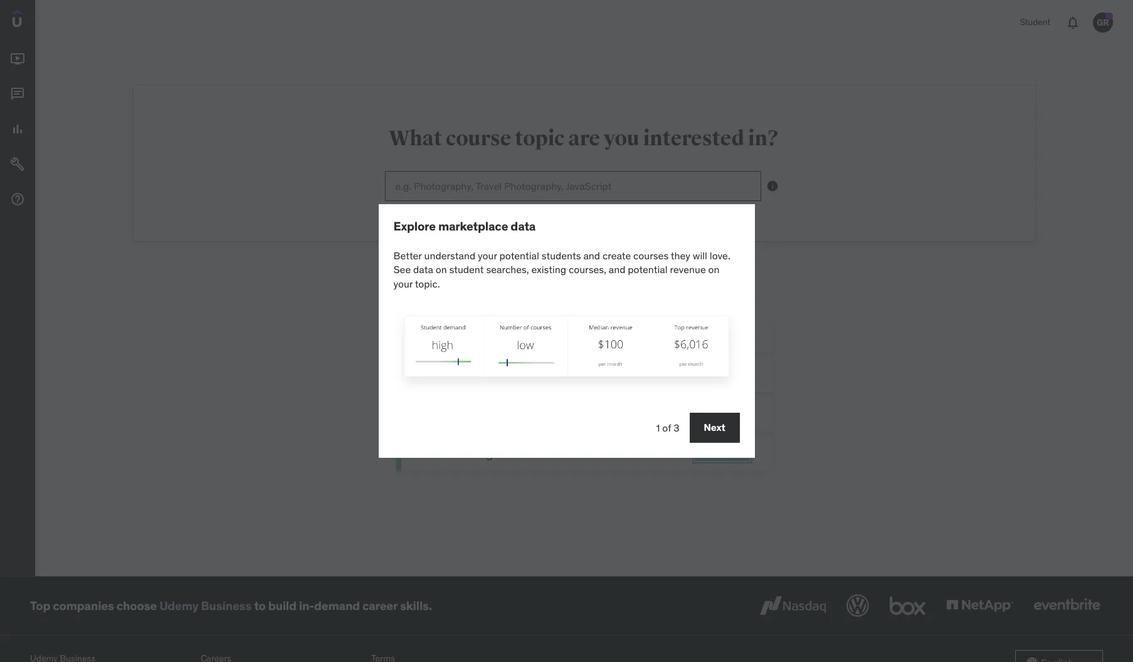 Task type: locate. For each thing, give the bounding box(es) containing it.
medium image
[[10, 52, 25, 67], [10, 122, 25, 137], [10, 192, 25, 207]]

revenue
[[670, 264, 706, 276]]

2 vertical spatial medium image
[[10, 192, 25, 207]]

1 medium image from the top
[[10, 87, 25, 102]]

small image
[[1026, 657, 1039, 663]]

data up searches,
[[511, 219, 536, 234]]

udemy business link
[[159, 599, 252, 614]]

2 interactive chart image from the top
[[695, 368, 750, 383]]

career
[[362, 599, 398, 614]]

example product screenshot image
[[394, 311, 740, 393]]

1 vertical spatial and
[[609, 264, 626, 276]]

potential down courses
[[628, 264, 668, 276]]

on down understand at top left
[[436, 264, 447, 276]]

your down see
[[394, 278, 413, 290]]

2 medium image from the top
[[10, 122, 25, 137]]

your
[[478, 250, 497, 262], [394, 278, 413, 290]]

incident management link
[[396, 437, 772, 471]]

data
[[511, 219, 536, 234], [413, 264, 433, 276]]

get info image
[[766, 180, 779, 193]]

1 of 3
[[656, 422, 680, 434]]

interactive chart image inside 'miro' link
[[695, 368, 750, 383]]

nasdaq image
[[757, 593, 829, 620]]

on
[[436, 264, 447, 276], [708, 264, 720, 276]]

0 vertical spatial potential
[[500, 250, 539, 262]]

box image
[[887, 593, 929, 620]]

1 horizontal spatial potential
[[628, 264, 668, 276]]

1 on from the left
[[436, 264, 447, 276]]

1 vertical spatial medium image
[[10, 157, 25, 172]]

4 interactive chart image from the top
[[695, 447, 750, 462]]

1 interactive chart image from the top
[[695, 328, 750, 343]]

explore marketplace data dialog
[[379, 205, 755, 458]]

medium image
[[10, 87, 25, 102], [10, 157, 25, 172]]

on down love.
[[708, 264, 720, 276]]

incident
[[411, 446, 454, 461]]

your up searches,
[[478, 250, 497, 262]]

you
[[604, 125, 640, 152]]

interactive chart image inside incident management link
[[695, 447, 750, 462]]

0 vertical spatial data
[[511, 219, 536, 234]]

better understand your potential students and create courses they will love. see data on student searches, existing courses, and potential revenue on your topic.
[[394, 250, 731, 290]]

incident management
[[411, 446, 527, 461]]

1 vertical spatial data
[[413, 264, 433, 276]]

1 horizontal spatial on
[[708, 264, 720, 276]]

0 horizontal spatial and
[[584, 250, 600, 262]]

next
[[704, 422, 726, 434]]

searches,
[[486, 264, 529, 276]]

potential up searches,
[[500, 250, 539, 262]]

in?
[[748, 125, 780, 152]]

0 horizontal spatial on
[[436, 264, 447, 276]]

miro link
[[396, 358, 772, 392]]

netapp image
[[944, 593, 1016, 620]]

0 vertical spatial your
[[478, 250, 497, 262]]

course
[[446, 125, 511, 152]]

to
[[254, 599, 266, 614]]

and up courses,
[[584, 250, 600, 262]]

data up topic.
[[413, 264, 433, 276]]

potential
[[500, 250, 539, 262], [628, 264, 668, 276]]

better
[[394, 250, 422, 262]]

student
[[1020, 16, 1051, 28]]

0 horizontal spatial your
[[394, 278, 413, 290]]

choose
[[117, 599, 157, 614]]

0 horizontal spatial data
[[413, 264, 433, 276]]

see
[[394, 264, 411, 276]]

0 horizontal spatial potential
[[500, 250, 539, 262]]

interactive chart image
[[695, 328, 750, 343], [695, 368, 750, 383], [695, 407, 750, 422], [695, 447, 750, 462]]

and
[[584, 250, 600, 262], [609, 264, 626, 276]]

next button
[[690, 413, 740, 443]]

interested
[[643, 125, 744, 152]]

existing
[[531, 264, 566, 276]]

eventbrite image
[[1031, 593, 1103, 620]]

student
[[449, 264, 484, 276]]

what course topic are you interested in?
[[389, 125, 780, 152]]

1 horizontal spatial data
[[511, 219, 536, 234]]

1 vertical spatial medium image
[[10, 122, 25, 137]]

2 on from the left
[[708, 264, 720, 276]]

3 interactive chart image from the top
[[695, 407, 750, 422]]

courses,
[[569, 264, 606, 276]]

demand
[[314, 599, 360, 614]]

0 vertical spatial medium image
[[10, 52, 25, 67]]

courses
[[634, 250, 669, 262]]

udemy image
[[13, 10, 70, 31]]

interactive chart image inside redux for javascript 'link'
[[695, 328, 750, 343]]

and down create
[[609, 264, 626, 276]]

understand
[[424, 250, 476, 262]]

0 vertical spatial medium image
[[10, 87, 25, 102]]

data inside better understand your potential students and create courses they will love. see data on student searches, existing courses, and potential revenue on your topic.
[[413, 264, 433, 276]]



Task type: vqa. For each thing, say whether or not it's contained in the screenshot.
The inside The Complete Ai-Powered Copywriting Course & Chatgpt Course
no



Task type: describe. For each thing, give the bounding box(es) containing it.
3
[[674, 422, 680, 434]]

javascript
[[465, 328, 519, 343]]

1 medium image from the top
[[10, 52, 25, 67]]

student link
[[1013, 8, 1058, 38]]

create
[[603, 250, 631, 262]]

students
[[542, 250, 581, 262]]

1 horizontal spatial your
[[478, 250, 497, 262]]

interactive chart image for incident management
[[695, 447, 750, 462]]

interactive chart image for redux for javascript
[[695, 328, 750, 343]]

companies
[[53, 599, 114, 614]]

they
[[671, 250, 690, 262]]

marketplace
[[438, 219, 508, 234]]

3 medium image from the top
[[10, 192, 25, 207]]

top
[[30, 599, 50, 614]]

build
[[268, 599, 297, 614]]

management
[[457, 446, 527, 461]]

love.
[[710, 250, 731, 262]]

2 medium image from the top
[[10, 157, 25, 172]]

1 vertical spatial your
[[394, 278, 413, 290]]

redux for javascript
[[411, 328, 519, 343]]

what
[[389, 125, 442, 152]]

interactive chart image for miro
[[695, 368, 750, 383]]

explore marketplace data
[[394, 219, 536, 234]]

in-
[[299, 599, 314, 614]]

redux for javascript link
[[396, 318, 772, 353]]

topic
[[515, 125, 565, 152]]

e.g. Photography, Travel Photography, JavaScript text field
[[385, 171, 761, 201]]

1
[[656, 422, 660, 434]]

0 vertical spatial and
[[584, 250, 600, 262]]

top companies choose udemy business to build in-demand career skills.
[[30, 599, 432, 614]]

will
[[693, 250, 707, 262]]

business
[[201, 599, 252, 614]]

are
[[568, 125, 600, 152]]

skills.
[[400, 599, 432, 614]]

redux
[[411, 328, 445, 343]]

explore
[[394, 219, 436, 234]]

udemy
[[159, 599, 199, 614]]

topic.
[[415, 278, 440, 290]]

volkswagen image
[[844, 593, 872, 620]]

1 horizontal spatial and
[[609, 264, 626, 276]]

of
[[663, 422, 671, 434]]

1 vertical spatial potential
[[628, 264, 668, 276]]

miro
[[411, 367, 435, 382]]

for
[[448, 328, 462, 343]]



